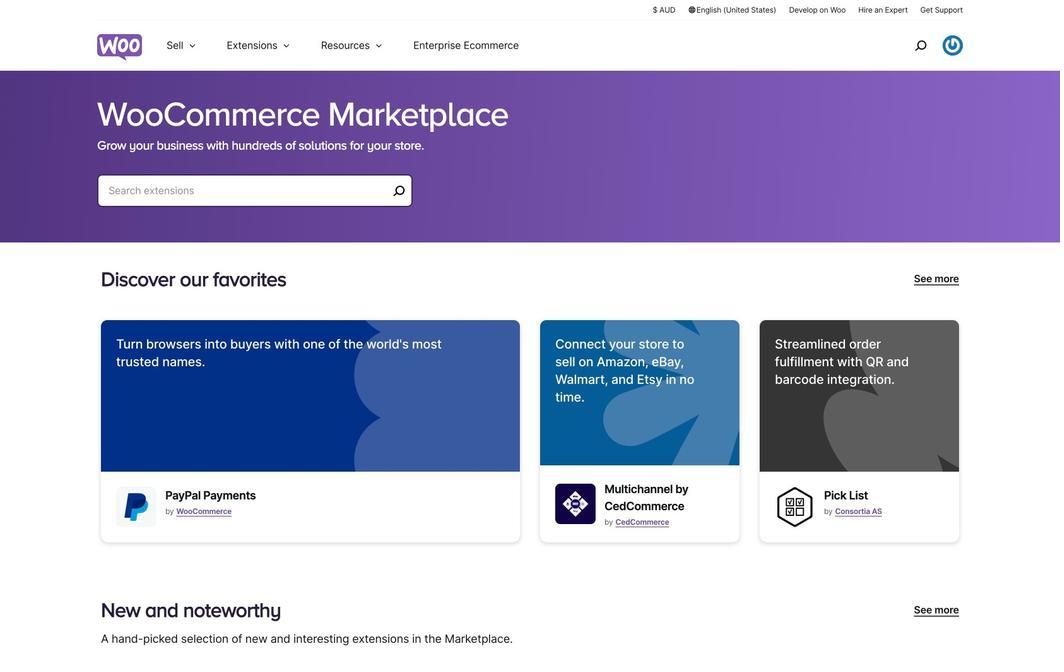 Task type: describe. For each thing, give the bounding box(es) containing it.
open account menu image
[[943, 35, 964, 56]]

search image
[[911, 35, 931, 56]]



Task type: vqa. For each thing, say whether or not it's contained in the screenshot.
Close Selector ICON at right top
no



Task type: locate. For each thing, give the bounding box(es) containing it.
service navigation menu element
[[888, 25, 964, 66]]

Search extensions search field
[[109, 182, 389, 200]]

None search field
[[97, 174, 413, 222]]



